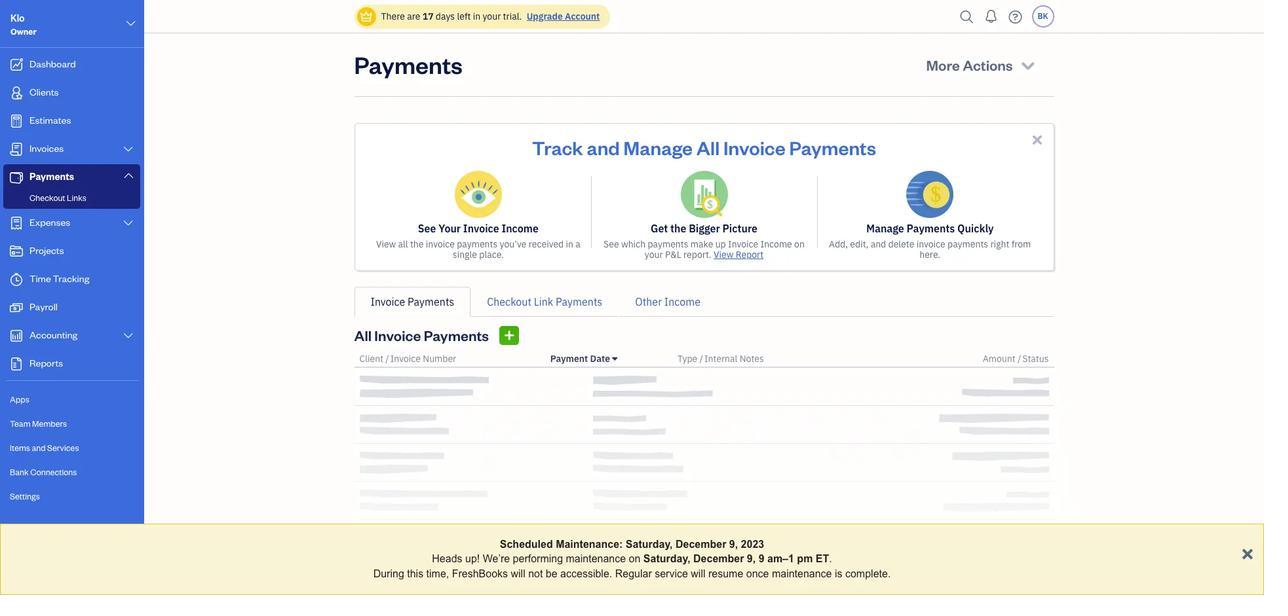 Task type: vqa. For each thing, say whether or not it's contained in the screenshot.
subtotal
no



Task type: describe. For each thing, give the bounding box(es) containing it.
caretdown image
[[612, 354, 618, 364]]

/ for internal
[[700, 353, 703, 365]]

money image
[[9, 301, 24, 315]]

is
[[835, 569, 842, 580]]

days
[[436, 10, 455, 22]]

invoice for your
[[426, 239, 455, 250]]

checkout link payments
[[487, 296, 602, 309]]

bank connections
[[10, 467, 77, 478]]

chevrondown image
[[1019, 56, 1037, 74]]

1 vertical spatial december
[[693, 554, 744, 565]]

client
[[359, 353, 383, 365]]

pm
[[797, 554, 813, 565]]

service
[[655, 569, 688, 580]]

2023
[[741, 539, 764, 550]]

single
[[453, 249, 477, 261]]

projects link
[[3, 239, 140, 265]]

track
[[532, 135, 583, 160]]

accounting
[[29, 329, 78, 341]]

quickly
[[957, 222, 994, 235]]

a
[[576, 239, 580, 250]]

1 horizontal spatial the
[[670, 222, 686, 235]]

expense image
[[9, 217, 24, 230]]

right
[[991, 239, 1009, 250]]

payments for income
[[457, 239, 498, 250]]

payments inside 'see which payments make up invoice income on your p&l report.'
[[648, 239, 688, 250]]

payment date
[[550, 353, 610, 365]]

in inside see your invoice income view all the invoice payments you've received in a single place.
[[566, 239, 573, 250]]

chart image
[[9, 330, 24, 343]]

track and manage all invoice payments
[[532, 135, 876, 160]]

complete.
[[845, 569, 891, 580]]

1 vertical spatial maintenance
[[772, 569, 832, 580]]

payment image
[[9, 171, 24, 184]]

add a new payment image
[[503, 327, 515, 344]]

items and services link
[[3, 437, 140, 460]]

on inside 'see which payments make up invoice income on your p&l report.'
[[794, 239, 805, 250]]

payments for add,
[[948, 239, 988, 250]]

you've
[[500, 239, 527, 250]]

view report
[[714, 249, 764, 261]]

dashboard link
[[3, 52, 140, 79]]

/ for status
[[1018, 353, 1021, 365]]

0 vertical spatial maintenance
[[566, 554, 626, 565]]

estimates link
[[3, 108, 140, 135]]

we're
[[483, 554, 510, 565]]

/ for invoice
[[386, 353, 389, 365]]

make
[[691, 239, 713, 250]]

0 horizontal spatial manage
[[624, 135, 693, 160]]

1 horizontal spatial view
[[714, 249, 734, 261]]

see your invoice income image
[[455, 171, 502, 218]]

bk
[[1038, 11, 1048, 21]]

dashboard image
[[9, 58, 24, 71]]

invoices link
[[3, 136, 140, 163]]

other
[[635, 296, 662, 309]]

team members
[[10, 419, 67, 429]]

et
[[816, 554, 829, 565]]

bk button
[[1032, 5, 1054, 28]]

report
[[736, 249, 764, 261]]

and inside manage payments quickly add, edit, and delete invoice payments right from here.
[[871, 239, 886, 250]]

payment date button
[[550, 353, 618, 365]]

time,
[[426, 569, 449, 580]]

p&l
[[665, 249, 681, 261]]

heads
[[432, 554, 462, 565]]

connections
[[30, 467, 77, 478]]

and for services
[[32, 443, 46, 453]]

chevron large down image
[[122, 170, 134, 181]]

chevron large down image for expenses
[[122, 218, 134, 229]]

other income
[[635, 296, 700, 309]]

0 vertical spatial 9,
[[729, 539, 738, 550]]

status
[[1022, 353, 1049, 365]]

reports
[[29, 357, 63, 370]]

trial.
[[503, 10, 522, 22]]

picture
[[723, 222, 758, 235]]

upgrade account link
[[524, 10, 600, 22]]

resume
[[708, 569, 743, 580]]

during
[[373, 569, 404, 580]]

17
[[423, 10, 434, 22]]

there are 17 days left in your trial. upgrade account
[[381, 10, 600, 22]]

owner
[[10, 26, 37, 37]]

tracking
[[53, 273, 89, 285]]

0 vertical spatial december
[[676, 539, 726, 550]]

be
[[546, 569, 557, 580]]

scheduled
[[500, 539, 553, 550]]

members
[[32, 419, 67, 429]]

manage inside manage payments quickly add, edit, and delete invoice payments right from here.
[[866, 222, 904, 235]]

notifications image
[[981, 3, 1002, 29]]

notes
[[740, 353, 764, 365]]

view inside see your invoice income view all the invoice payments you've received in a single place.
[[376, 239, 396, 250]]

checkout for checkout link payments
[[487, 296, 531, 309]]

main element
[[0, 0, 177, 596]]

up!
[[465, 554, 480, 565]]

link
[[534, 296, 553, 309]]

estimate image
[[9, 115, 24, 128]]

bank connections link
[[3, 461, 140, 484]]

internal
[[704, 353, 737, 365]]

checkout for checkout links
[[29, 193, 65, 203]]

checkout link payments link
[[471, 287, 619, 317]]

performing
[[513, 554, 563, 565]]

bigger
[[689, 222, 720, 235]]

place.
[[479, 249, 504, 261]]

delete
[[888, 239, 914, 250]]

close image
[[1030, 132, 1045, 147]]

client / invoice number
[[359, 353, 456, 365]]

here.
[[920, 249, 940, 261]]

invoice inside 'see which payments make up invoice income on your p&l report.'
[[728, 239, 758, 250]]

see for which
[[604, 239, 619, 250]]



Task type: locate. For each thing, give the bounding box(es) containing it.
on up 'regular'
[[629, 554, 641, 565]]

payment
[[550, 353, 588, 365]]

accessible.
[[560, 569, 612, 580]]

0 vertical spatial all
[[697, 135, 720, 160]]

more actions button
[[915, 49, 1049, 81]]

get the bigger picture image
[[681, 171, 728, 218]]

1 vertical spatial in
[[566, 239, 573, 250]]

9, left 9
[[747, 554, 756, 565]]

1 vertical spatial checkout
[[487, 296, 531, 309]]

1 vertical spatial all
[[354, 326, 372, 345]]

date
[[590, 353, 610, 365]]

0 horizontal spatial will
[[511, 569, 525, 580]]

1 horizontal spatial invoice
[[917, 239, 945, 250]]

items and services
[[10, 443, 79, 453]]

.
[[829, 554, 832, 565]]

payments down the 'quickly'
[[948, 239, 988, 250]]

0 vertical spatial income
[[502, 222, 539, 235]]

invoice right delete
[[917, 239, 945, 250]]

1 invoice from the left
[[426, 239, 455, 250]]

0 vertical spatial and
[[587, 135, 620, 160]]

settings link
[[3, 486, 140, 509]]

see left "which"
[[604, 239, 619, 250]]

payments inside 'main' element
[[29, 170, 74, 183]]

1 payments from the left
[[457, 239, 498, 250]]

1 horizontal spatial and
[[587, 135, 620, 160]]

0 horizontal spatial payments
[[457, 239, 498, 250]]

0 horizontal spatial /
[[386, 353, 389, 365]]

view left the all
[[376, 239, 396, 250]]

invoice
[[723, 135, 786, 160], [463, 222, 499, 235], [728, 239, 758, 250], [371, 296, 405, 309], [374, 326, 421, 345], [390, 353, 421, 365]]

0 horizontal spatial all
[[354, 326, 372, 345]]

links
[[67, 193, 86, 203]]

received
[[529, 239, 564, 250]]

payments inside see your invoice income view all the invoice payments you've received in a single place.
[[457, 239, 498, 250]]

checkout up add a new payment image
[[487, 296, 531, 309]]

0 horizontal spatial maintenance
[[566, 554, 626, 565]]

search image
[[956, 7, 977, 27]]

2 payments from the left
[[648, 239, 688, 250]]

0 horizontal spatial 9,
[[729, 539, 738, 550]]

0 horizontal spatial in
[[473, 10, 480, 22]]

1 horizontal spatial /
[[700, 353, 703, 365]]

0 horizontal spatial on
[[629, 554, 641, 565]]

projects
[[29, 244, 64, 257]]

add,
[[829, 239, 848, 250]]

left
[[457, 10, 471, 22]]

there
[[381, 10, 405, 22]]

/ right type
[[700, 353, 703, 365]]

checkout up expenses
[[29, 193, 65, 203]]

0 vertical spatial checkout
[[29, 193, 65, 203]]

1 horizontal spatial income
[[664, 296, 700, 309]]

1 will from the left
[[511, 569, 525, 580]]

report.
[[684, 249, 711, 261]]

2 invoice from the left
[[917, 239, 945, 250]]

will left "not"
[[511, 569, 525, 580]]

0 vertical spatial in
[[473, 10, 480, 22]]

0 horizontal spatial checkout
[[29, 193, 65, 203]]

invoice image
[[9, 143, 24, 156]]

2 will from the left
[[691, 569, 705, 580]]

invoice for payments
[[917, 239, 945, 250]]

1 horizontal spatial manage
[[866, 222, 904, 235]]

client image
[[9, 87, 24, 100]]

chevron large down image inside expenses link
[[122, 218, 134, 229]]

invoice down your
[[426, 239, 455, 250]]

× dialog
[[0, 524, 1264, 596]]

view right make
[[714, 249, 734, 261]]

see inside 'see which payments make up invoice income on your p&l report.'
[[604, 239, 619, 250]]

0 vertical spatial manage
[[624, 135, 693, 160]]

crown image
[[359, 10, 373, 23]]

invoice inside manage payments quickly add, edit, and delete invoice payments right from here.
[[917, 239, 945, 250]]

your
[[483, 10, 501, 22], [645, 249, 663, 261]]

all up get the bigger picture
[[697, 135, 720, 160]]

accounting link
[[3, 323, 140, 350]]

see which payments make up invoice income on your p&l report.
[[604, 239, 805, 261]]

your left trial. at the top left
[[483, 10, 501, 22]]

will right service at the bottom of the page
[[691, 569, 705, 580]]

saturday, up service at the bottom of the page
[[643, 554, 690, 565]]

this
[[407, 569, 423, 580]]

edit,
[[850, 239, 869, 250]]

maintenance down pm
[[772, 569, 832, 580]]

number
[[423, 353, 456, 365]]

1 / from the left
[[386, 353, 389, 365]]

and right items
[[32, 443, 46, 453]]

2 horizontal spatial income
[[761, 239, 792, 250]]

1 horizontal spatial will
[[691, 569, 705, 580]]

account
[[565, 10, 600, 22]]

and right track
[[587, 135, 620, 160]]

payroll
[[29, 301, 58, 313]]

0 horizontal spatial and
[[32, 443, 46, 453]]

apps link
[[3, 389, 140, 412]]

payments inside manage payments quickly add, edit, and delete invoice payments right from here.
[[907, 222, 955, 235]]

1 horizontal spatial 9,
[[747, 554, 756, 565]]

chevron large down image
[[125, 16, 137, 31], [122, 144, 134, 155], [122, 218, 134, 229], [122, 331, 134, 341]]

invoice payments link
[[354, 287, 471, 317]]

and for manage
[[587, 135, 620, 160]]

payments
[[354, 49, 463, 80], [789, 135, 876, 160], [29, 170, 74, 183], [907, 222, 955, 235], [408, 296, 454, 309], [556, 296, 602, 309], [424, 326, 489, 345]]

income inside 'see which payments make up invoice income on your p&l report.'
[[761, 239, 792, 250]]

0 horizontal spatial view
[[376, 239, 396, 250]]

3 / from the left
[[1018, 353, 1021, 365]]

manage payments quickly add, edit, and delete invoice payments right from here.
[[829, 222, 1031, 261]]

clients link
[[3, 80, 140, 107]]

1 vertical spatial see
[[604, 239, 619, 250]]

estimates
[[29, 114, 71, 126]]

clients
[[29, 86, 59, 98]]

0 vertical spatial your
[[483, 10, 501, 22]]

see left your
[[418, 222, 436, 235]]

2 vertical spatial and
[[32, 443, 46, 453]]

invoice inside see your invoice income view all the invoice payments you've received in a single place.
[[426, 239, 455, 250]]

get
[[651, 222, 668, 235]]

report image
[[9, 358, 24, 371]]

apps
[[10, 395, 29, 405]]

checkout links
[[29, 193, 86, 203]]

manage payments quickly image
[[906, 171, 954, 218]]

am–1
[[767, 554, 794, 565]]

0 vertical spatial the
[[670, 222, 686, 235]]

0 horizontal spatial see
[[418, 222, 436, 235]]

×
[[1241, 540, 1254, 565]]

0 vertical spatial saturday,
[[626, 539, 673, 550]]

0 horizontal spatial the
[[410, 239, 424, 250]]

amount button
[[983, 353, 1015, 365]]

klo owner
[[10, 12, 37, 37]]

1 vertical spatial 9,
[[747, 554, 756, 565]]

3 payments from the left
[[948, 239, 988, 250]]

upgrade
[[527, 10, 563, 22]]

will
[[511, 569, 525, 580], [691, 569, 705, 580]]

up
[[715, 239, 726, 250]]

1 vertical spatial on
[[629, 554, 641, 565]]

2 vertical spatial income
[[664, 296, 700, 309]]

timer image
[[9, 273, 24, 286]]

0 horizontal spatial your
[[483, 10, 501, 22]]

on inside scheduled maintenance: saturday, december 9, 2023 heads up! we're performing maintenance on saturday, december 9, 9 am–1 pm et . during this time, freshbooks will not be accessible. regular service will resume once maintenance is complete.
[[629, 554, 641, 565]]

payments inside manage payments quickly add, edit, and delete invoice payments right from here.
[[948, 239, 988, 250]]

all
[[398, 239, 408, 250]]

saturday,
[[626, 539, 673, 550], [643, 554, 690, 565]]

on left the add,
[[794, 239, 805, 250]]

actions
[[963, 56, 1013, 74]]

income inside see your invoice income view all the invoice payments you've received in a single place.
[[502, 222, 539, 235]]

1 horizontal spatial maintenance
[[772, 569, 832, 580]]

from
[[1012, 239, 1031, 250]]

and right "edit,"
[[871, 239, 886, 250]]

1 horizontal spatial in
[[566, 239, 573, 250]]

reports link
[[3, 351, 140, 378]]

all up client
[[354, 326, 372, 345]]

0 horizontal spatial income
[[502, 222, 539, 235]]

dashboard
[[29, 58, 76, 70]]

2 horizontal spatial and
[[871, 239, 886, 250]]

see inside see your invoice income view all the invoice payments you've received in a single place.
[[418, 222, 436, 235]]

income right up at the right of page
[[761, 239, 792, 250]]

payments
[[457, 239, 498, 250], [648, 239, 688, 250], [948, 239, 988, 250]]

type / internal notes
[[678, 353, 764, 365]]

the inside see your invoice income view all the invoice payments you've received in a single place.
[[410, 239, 424, 250]]

the
[[670, 222, 686, 235], [410, 239, 424, 250]]

invoice inside see your invoice income view all the invoice payments you've received in a single place.
[[463, 222, 499, 235]]

/ right client
[[386, 353, 389, 365]]

income right other
[[664, 296, 700, 309]]

1 vertical spatial saturday,
[[643, 554, 690, 565]]

1 vertical spatial and
[[871, 239, 886, 250]]

/ left status at right
[[1018, 353, 1021, 365]]

more
[[926, 56, 960, 74]]

your inside 'see which payments make up invoice income on your p&l report.'
[[645, 249, 663, 261]]

invoice payments
[[371, 296, 454, 309]]

0 vertical spatial see
[[418, 222, 436, 235]]

1 vertical spatial your
[[645, 249, 663, 261]]

go to help image
[[1005, 7, 1026, 27]]

expenses
[[29, 216, 70, 229]]

0 horizontal spatial invoice
[[426, 239, 455, 250]]

the right the all
[[410, 239, 424, 250]]

maintenance
[[566, 554, 626, 565], [772, 569, 832, 580]]

payments down get
[[648, 239, 688, 250]]

1 horizontal spatial checkout
[[487, 296, 531, 309]]

9, left the 2023
[[729, 539, 738, 550]]

time tracking
[[29, 273, 89, 285]]

regular
[[615, 569, 652, 580]]

1 vertical spatial manage
[[866, 222, 904, 235]]

and inside 'main' element
[[32, 443, 46, 453]]

project image
[[9, 245, 24, 258]]

chevron large down image inside accounting link
[[122, 331, 134, 341]]

1 horizontal spatial all
[[697, 135, 720, 160]]

2 horizontal spatial /
[[1018, 353, 1021, 365]]

amount
[[983, 353, 1015, 365]]

freshbooks
[[452, 569, 508, 580]]

klo
[[10, 12, 25, 24]]

1 vertical spatial income
[[761, 239, 792, 250]]

see for your
[[418, 222, 436, 235]]

payroll link
[[3, 295, 140, 322]]

scheduled maintenance: saturday, december 9, 2023 heads up! we're performing maintenance on saturday, december 9, 9 am–1 pm et . during this time, freshbooks will not be accessible. regular service will resume once maintenance is complete.
[[373, 539, 891, 580]]

income up you've
[[502, 222, 539, 235]]

maintenance down maintenance:
[[566, 554, 626, 565]]

2 horizontal spatial payments
[[948, 239, 988, 250]]

the right get
[[670, 222, 686, 235]]

chevron large down image for invoices
[[122, 144, 134, 155]]

payments down your
[[457, 239, 498, 250]]

more actions
[[926, 56, 1013, 74]]

in left a
[[566, 239, 573, 250]]

1 horizontal spatial see
[[604, 239, 619, 250]]

1 horizontal spatial on
[[794, 239, 805, 250]]

1 horizontal spatial payments
[[648, 239, 688, 250]]

all
[[697, 135, 720, 160], [354, 326, 372, 345]]

invoices
[[29, 142, 64, 155]]

in
[[473, 10, 480, 22], [566, 239, 573, 250]]

all invoice payments
[[354, 326, 489, 345]]

type button
[[678, 353, 697, 365]]

view
[[376, 239, 396, 250], [714, 249, 734, 261]]

your left p&l
[[645, 249, 663, 261]]

/
[[386, 353, 389, 365], [700, 353, 703, 365], [1018, 353, 1021, 365]]

checkout inside 'main' element
[[29, 193, 65, 203]]

× button
[[1241, 540, 1254, 565]]

0 vertical spatial on
[[794, 239, 805, 250]]

1 vertical spatial the
[[410, 239, 424, 250]]

saturday, up 'regular'
[[626, 539, 673, 550]]

on
[[794, 239, 805, 250], [629, 554, 641, 565]]

checkout links link
[[6, 190, 138, 206]]

2 / from the left
[[700, 353, 703, 365]]

in right left
[[473, 10, 480, 22]]

1 horizontal spatial your
[[645, 249, 663, 261]]

chevron large down image for accounting
[[122, 331, 134, 341]]



